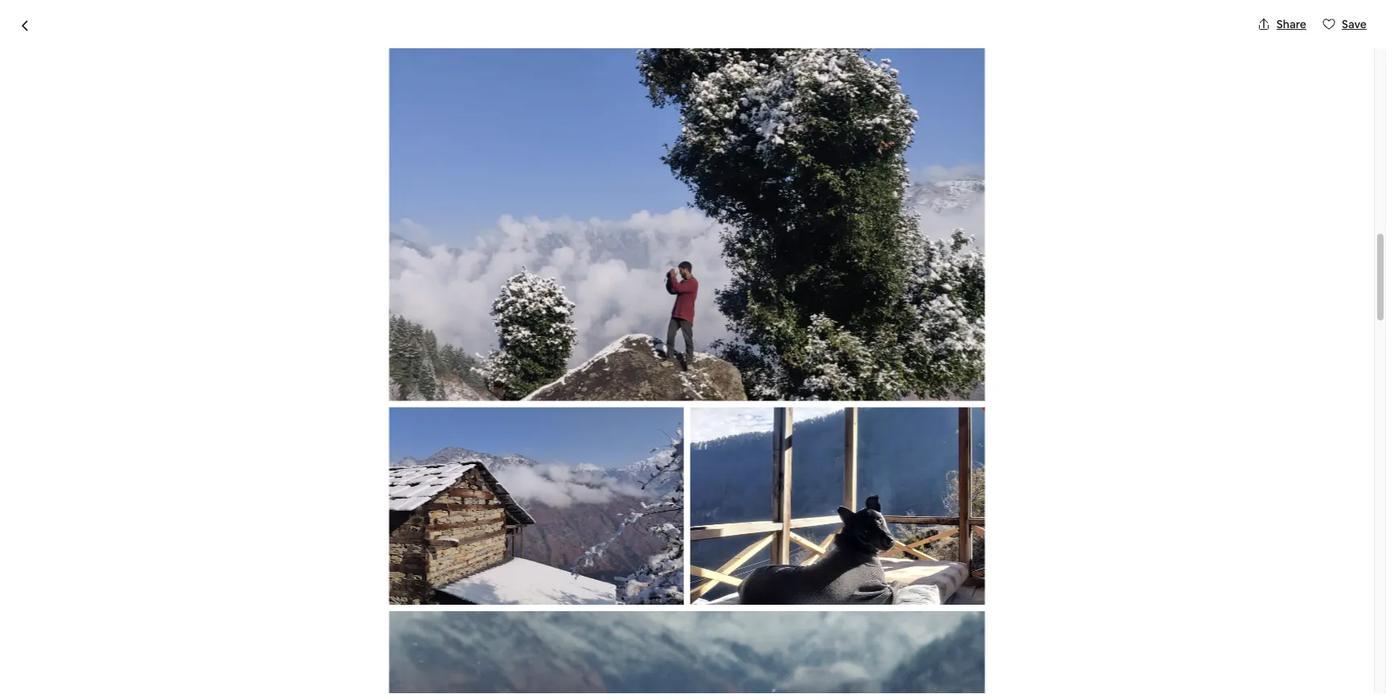 Task type: locate. For each thing, give the bounding box(es) containing it.
bathroom
[[508, 623, 561, 638]]

stay
[[365, 561, 400, 584]]

0 horizontal spatial room
[[237, 561, 286, 584]]

$913 aud total before taxes
[[858, 564, 951, 602]]

host
[[648, 616, 673, 631]]

sooty's hideout ~ beat the blues room image 5 image
[[919, 342, 1138, 518]]

$913 aud
[[858, 564, 939, 587]]

room left in
[[237, 561, 286, 584]]

shagun image
[[730, 557, 762, 589]]

11/9/2023 button
[[858, 621, 1117, 666]]

shared bathroom
[[469, 623, 561, 638]]

save button
[[1317, 10, 1374, 38]]

dialog
[[0, 0, 1387, 694]]

dialog containing share
[[0, 0, 1387, 694]]

share
[[1277, 17, 1307, 31]]

room right blues in the top of the page
[[559, 82, 617, 109]]

1 horizontal spatial room
[[559, 82, 617, 109]]

sooty's hideout ~ beat the blues room image 1 image
[[237, 153, 687, 518]]

listing image 9 image
[[691, 407, 986, 605], [691, 407, 986, 605]]

11/9/2023
[[867, 642, 918, 657]]

1 vertical spatial room
[[237, 561, 286, 584]]

in
[[289, 561, 304, 584]]

listing image 7 image
[[389, 1, 986, 401], [389, 1, 986, 401]]

india
[[450, 117, 476, 131]]

listing image 10 image
[[389, 611, 986, 694], [389, 611, 986, 694]]

taxes
[[923, 587, 951, 602]]

None search field
[[546, 13, 829, 51]]

room
[[559, 82, 617, 109], [237, 561, 286, 584]]

host or others may share home
[[648, 616, 735, 645]]

sooty's hideout ~ beat the blues room image 3 image
[[694, 342, 913, 518]]

shangarh,
[[295, 117, 348, 131]]

farm
[[321, 561, 361, 584]]

hideout
[[314, 82, 394, 109]]

may
[[648, 631, 671, 645]]

0 vertical spatial room
[[559, 82, 617, 109]]

listing image 8 image
[[389, 407, 684, 605], [389, 407, 684, 605]]

or
[[676, 616, 687, 631]]

share button
[[1252, 10, 1314, 38]]

the
[[465, 82, 498, 109]]

before
[[886, 587, 921, 602]]

by
[[466, 561, 486, 584]]



Task type: describe. For each thing, give the bounding box(es) containing it.
total
[[858, 587, 883, 602]]

room in a farm stay hosted by shagun
[[237, 561, 552, 584]]

~
[[398, 82, 411, 109]]

a
[[308, 561, 318, 584]]

sooty's hideout ~ beat the blues room image 4 image
[[919, 153, 1138, 335]]

sooty's
[[237, 82, 310, 109]]

beat
[[415, 82, 460, 109]]

room inside sooty's hideout ~ beat the blues room shangarh, himachal pradesh, india
[[559, 82, 617, 109]]

himachal
[[351, 117, 400, 131]]

shagun image
[[730, 557, 762, 589]]

others
[[689, 616, 724, 631]]

sooty's hideout ~ beat the blues room shangarh, himachal pradesh, india
[[237, 82, 617, 131]]

pradesh,
[[402, 117, 448, 131]]

shared
[[469, 623, 506, 638]]

hosted
[[403, 561, 462, 584]]

share
[[673, 631, 702, 645]]

home
[[704, 631, 735, 645]]

shangarh, himachal pradesh, india button
[[295, 114, 476, 134]]

save
[[1343, 17, 1368, 31]]

shagun
[[490, 561, 552, 584]]

sooty's hideout ~ beat the blues room image 2 image
[[694, 153, 913, 335]]

blues
[[503, 82, 555, 109]]



Task type: vqa. For each thing, say whether or not it's contained in the screenshot.
LOCATION at the top of the page
no



